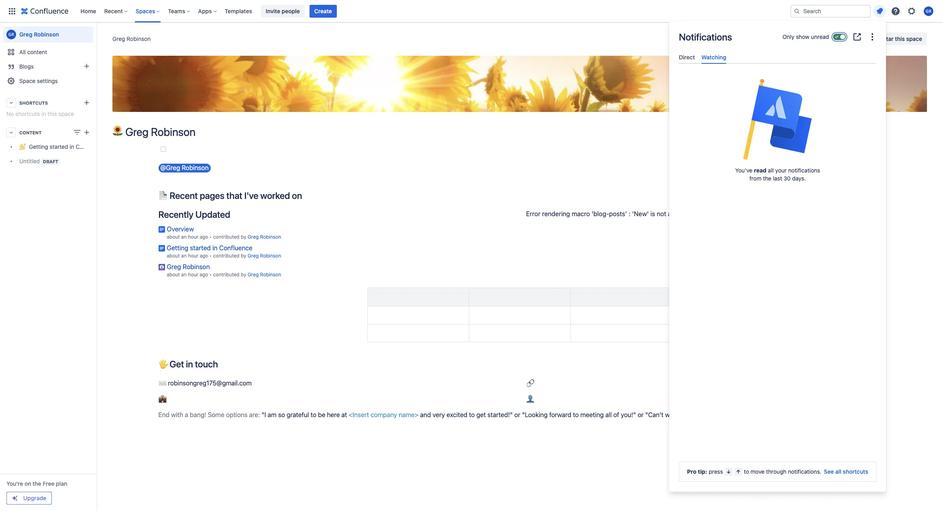 Task type: locate. For each thing, give the bounding box(es) containing it.
by inside overview about an hour ago • contributed by greg robinson
[[241, 234, 246, 240]]

• down getting started in confluence about an hour ago • contributed by greg robinson
[[210, 272, 212, 278]]

or left "can't
[[638, 412, 644, 419]]

notification icon image
[[875, 6, 885, 16]]

1 vertical spatial on
[[25, 481, 31, 488]]

1 horizontal spatial the
[[764, 175, 772, 182]]

greg robinson inside "space" element
[[19, 31, 59, 38]]

1 horizontal spatial getting started in confluence link
[[167, 245, 253, 252]]

2 vertical spatial about
[[167, 272, 180, 278]]

shortcuts down shortcuts
[[15, 110, 40, 117]]

started inside getting started in confluence about an hour ago • contributed by greg robinson
[[190, 245, 211, 252]]

no shortcuts in this space
[[6, 110, 74, 117]]

of right meeting
[[614, 412, 620, 419]]

greg robinson down the spaces
[[112, 35, 151, 42]]

you!" left "can't
[[621, 412, 636, 419]]

1 horizontal spatial confluence
[[219, 245, 253, 252]]

press
[[709, 469, 724, 476]]

1 vertical spatial hour
[[188, 253, 198, 259]]

recently updated
[[159, 210, 230, 220]]

settings
[[37, 78, 58, 84]]

confluence down overview about an hour ago • contributed by greg robinson
[[219, 245, 253, 252]]

getting down the overview
[[167, 245, 188, 252]]

recent up "recently"
[[170, 190, 198, 201]]

get right wait
[[686, 412, 696, 419]]

the
[[764, 175, 772, 182], [33, 481, 41, 488]]

confluence inside "space" element
[[76, 144, 105, 150]]

getting inside "space" element
[[29, 144, 48, 150]]

confluence image
[[21, 6, 69, 16], [21, 6, 69, 16]]

am
[[268, 412, 277, 419]]

this right 'unstar'
[[896, 35, 906, 42]]

0 horizontal spatial you!"
[[621, 412, 636, 419]]

get left started!"
[[477, 412, 486, 419]]

0 horizontal spatial getting started in confluence link
[[3, 140, 105, 154]]

all right meeting
[[606, 412, 612, 419]]

space element
[[0, 22, 105, 512]]

ago inside overview about an hour ago • contributed by greg robinson
[[200, 234, 208, 240]]

to
[[311, 412, 317, 419], [469, 412, 475, 419], [573, 412, 579, 419], [679, 412, 685, 419], [698, 412, 703, 419], [744, 469, 750, 476]]

1 vertical spatial recent
[[170, 190, 198, 201]]

1 horizontal spatial shortcuts
[[843, 469, 869, 476]]

0 vertical spatial ago
[[200, 234, 208, 240]]

2 hour from the top
[[188, 253, 198, 259]]

3 by from the top
[[241, 272, 246, 278]]

0 vertical spatial about
[[167, 234, 180, 240]]

overview
[[167, 226, 194, 233]]

all content link
[[3, 45, 93, 59]]

robinson
[[34, 31, 59, 38], [127, 35, 151, 42], [151, 125, 196, 139], [182, 164, 209, 172], [260, 234, 281, 240], [260, 253, 281, 259], [183, 264, 210, 271], [260, 272, 281, 278]]

1 horizontal spatial started
[[190, 245, 211, 252]]

greg robinson
[[19, 31, 59, 38], [112, 35, 151, 42], [125, 125, 196, 139]]

0 vertical spatial contributed
[[213, 234, 240, 240]]

• up getting started in confluence about an hour ago • contributed by greg robinson
[[210, 234, 212, 240]]

see all shortcuts
[[825, 469, 869, 476]]

getting started in confluence link up draft
[[3, 140, 105, 154]]

2 vertical spatial by
[[241, 272, 246, 278]]

shortcuts right see
[[843, 469, 869, 476]]

know
[[705, 412, 720, 419]]

"i
[[262, 412, 266, 419]]

by up getting started in confluence about an hour ago • contributed by greg robinson
[[241, 234, 246, 240]]

0 vertical spatial space
[[907, 35, 923, 42]]

0 vertical spatial this
[[896, 35, 906, 42]]

getting up untitled draft
[[29, 144, 48, 150]]

1 you!" from the left
[[621, 412, 636, 419]]

0 horizontal spatial shortcuts
[[15, 110, 40, 117]]

teams
[[168, 7, 185, 14]]

robinson inside getting started in confluence about an hour ago • contributed by greg robinson
[[260, 253, 281, 259]]

tree
[[3, 140, 105, 169]]

days.
[[793, 175, 806, 182]]

1 horizontal spatial or
[[638, 412, 644, 419]]

of right know
[[730, 412, 736, 419]]

1 horizontal spatial you!"
[[737, 412, 752, 419]]

3 ago from the top
[[200, 272, 208, 278]]

on right you're
[[25, 481, 31, 488]]

1 about from the top
[[167, 234, 180, 240]]

on
[[292, 190, 302, 201], [25, 481, 31, 488]]

robinson inside popup button
[[182, 164, 209, 172]]

1 horizontal spatial this
[[896, 35, 906, 42]]

space
[[907, 35, 923, 42], [58, 110, 74, 117]]

unstar this space
[[876, 35, 923, 42]]

• up the greg robinson about an hour ago • contributed by greg robinson
[[210, 253, 212, 259]]

1 ago from the top
[[200, 234, 208, 240]]

tab list
[[676, 51, 880, 64]]

1 vertical spatial •
[[210, 253, 212, 259]]

create
[[314, 7, 332, 14]]

greg inside getting started in confluence about an hour ago • contributed by greg robinson
[[248, 253, 259, 259]]

0 horizontal spatial getting
[[29, 144, 48, 150]]

getting
[[29, 144, 48, 150], [167, 245, 188, 252]]

0 vertical spatial by
[[241, 234, 246, 240]]

1 vertical spatial started
[[190, 245, 211, 252]]

1 vertical spatial shortcuts
[[843, 469, 869, 476]]

1 vertical spatial the
[[33, 481, 41, 488]]

move
[[751, 469, 765, 476]]

excited
[[447, 412, 468, 419]]

0 vertical spatial confluence
[[76, 144, 105, 150]]

0 horizontal spatial this
[[48, 110, 57, 117]]

30
[[784, 175, 791, 182]]

tree containing getting started in confluence
[[3, 140, 105, 169]]

the left last
[[764, 175, 772, 182]]

blogs link
[[3, 59, 93, 74]]

about inside the greg robinson about an hour ago • contributed by greg robinson
[[167, 272, 180, 278]]

1 vertical spatial by
[[241, 253, 246, 259]]

in for 🖐 get in touch
[[186, 359, 193, 370]]

are:
[[249, 412, 260, 419]]

you!"
[[621, 412, 636, 419], [737, 412, 752, 419]]

home link
[[78, 5, 99, 17]]

getting inside getting started in confluence about an hour ago • contributed by greg robinson
[[167, 245, 188, 252]]

confluence for getting started in confluence about an hour ago • contributed by greg robinson
[[219, 245, 253, 252]]

all
[[769, 167, 774, 174], [606, 412, 612, 419], [722, 412, 728, 419], [836, 469, 842, 476]]

:sunflower: image
[[112, 126, 123, 136], [112, 126, 123, 136]]

1 horizontal spatial of
[[730, 412, 736, 419]]

getting started in confluence
[[29, 144, 105, 150]]

2 vertical spatial hour
[[188, 272, 198, 278]]

2 by from the top
[[241, 253, 246, 259]]

to right the excited at the bottom
[[469, 412, 475, 419]]

get
[[170, 359, 184, 370]]

home
[[81, 7, 96, 14]]

people
[[282, 7, 300, 14]]

last
[[773, 175, 783, 182]]

pages
[[200, 190, 225, 201]]

0 vertical spatial started
[[50, 144, 68, 150]]

shortcuts inside button
[[843, 469, 869, 476]]

hour
[[188, 234, 198, 240], [188, 253, 198, 259], [188, 272, 198, 278]]

space inside unstar this space button
[[907, 35, 923, 42]]

notifications dialog
[[670, 21, 887, 493]]

space down settings icon
[[907, 35, 923, 42]]

getting for getting started in confluence about an hour ago • contributed by greg robinson
[[167, 245, 188, 252]]

3 • from the top
[[210, 272, 212, 278]]

1 horizontal spatial space
[[907, 35, 923, 42]]

upgrade button
[[7, 493, 51, 505]]

ago down getting started in confluence about an hour ago • contributed by greg robinson
[[200, 272, 208, 278]]

contributed up the greg robinson about an hour ago • contributed by greg robinson
[[213, 253, 240, 259]]

in
[[41, 110, 46, 117], [70, 144, 74, 150], [213, 245, 218, 252], [186, 359, 193, 370]]

ago
[[200, 234, 208, 240], [200, 253, 208, 259], [200, 272, 208, 278]]

all right know
[[722, 412, 728, 419]]

be
[[318, 412, 326, 419]]

notifications
[[679, 31, 733, 43]]

confluence down create a page image
[[76, 144, 105, 150]]

started down "overview" link
[[190, 245, 211, 252]]

greg robinson link inside "space" element
[[3, 27, 93, 43]]

1 hour from the top
[[188, 234, 198, 240]]

or right started!"
[[515, 412, 521, 419]]

here
[[327, 412, 340, 419]]

space down 'shortcuts' dropdown button
[[58, 110, 74, 117]]

invite people button
[[261, 5, 305, 17]]

3 contributed from the top
[[213, 272, 240, 278]]

started up draft
[[50, 144, 68, 150]]

1 by from the top
[[241, 234, 246, 240]]

2 you!" from the left
[[737, 412, 752, 419]]

shortcuts
[[15, 110, 40, 117], [843, 469, 869, 476]]

by up the greg robinson about an hour ago • contributed by greg robinson
[[241, 253, 246, 259]]

getting started in confluence link down overview about an hour ago • contributed by greg robinson
[[167, 245, 253, 252]]

0 vertical spatial recent
[[104, 7, 123, 14]]

in for getting started in confluence
[[70, 144, 74, 150]]

2 about from the top
[[167, 253, 180, 259]]

1 horizontal spatial getting
[[167, 245, 188, 252]]

0 vertical spatial getting started in confluence link
[[3, 140, 105, 154]]

1 vertical spatial confluence
[[219, 245, 253, 252]]

✉️ robinsongreg175@gmail.com
[[159, 380, 252, 387]]

more image
[[868, 32, 878, 42]]

at
[[342, 412, 347, 419]]

2 or from the left
[[638, 412, 644, 419]]

on right "worked"
[[292, 190, 302, 201]]

0 vertical spatial the
[[764, 175, 772, 182]]

to right arrow up image
[[744, 469, 750, 476]]

search image
[[794, 8, 801, 14]]

this
[[896, 35, 906, 42], [48, 110, 57, 117]]

0 vertical spatial •
[[210, 234, 212, 240]]

@greg robinson button
[[159, 164, 211, 173]]

1 vertical spatial space
[[58, 110, 74, 117]]

spaces
[[136, 7, 155, 14]]

teams button
[[166, 5, 193, 17]]

contributed up getting started in confluence about an hour ago • contributed by greg robinson
[[213, 234, 240, 240]]

templates link
[[222, 5, 255, 17]]

ago inside the greg robinson about an hour ago • contributed by greg robinson
[[200, 272, 208, 278]]

1 vertical spatial contributed
[[213, 253, 240, 259]]

ago down updated
[[200, 234, 208, 240]]

about
[[167, 234, 180, 240], [167, 253, 180, 259], [167, 272, 180, 278]]

started inside "space" element
[[50, 144, 68, 150]]

some
[[208, 412, 225, 419]]

✉️
[[159, 380, 167, 387]]

to inside notifications dialog
[[744, 469, 750, 476]]

0 horizontal spatial recent
[[104, 7, 123, 14]]

in inside getting started in confluence about an hour ago • contributed by greg robinson
[[213, 245, 218, 252]]

1 • from the top
[[210, 234, 212, 240]]

1 horizontal spatial on
[[292, 190, 302, 201]]

in down 'shortcuts' dropdown button
[[41, 110, 46, 117]]

3 hour from the top
[[188, 272, 198, 278]]

greg robinson up content
[[19, 31, 59, 38]]

🖐 get in touch
[[159, 359, 218, 370]]

banner
[[0, 0, 944, 22]]

all inside all your notifications from the last 30 days.
[[769, 167, 774, 174]]

tab list containing direct
[[676, 51, 880, 64]]

all right see
[[836, 469, 842, 476]]

1 vertical spatial this
[[48, 110, 57, 117]]

create link
[[310, 5, 337, 17]]

1 vertical spatial ago
[[200, 253, 208, 259]]

arrow down image
[[726, 469, 732, 476]]

1 vertical spatial about
[[167, 253, 180, 259]]

your profile and preferences image
[[924, 6, 934, 16]]

0 horizontal spatial started
[[50, 144, 68, 150]]

in down overview about an hour ago • contributed by greg robinson
[[213, 245, 218, 252]]

getting started in confluence link
[[3, 140, 105, 154], [167, 245, 253, 252]]

1 or from the left
[[515, 412, 521, 419]]

in down change view image
[[70, 144, 74, 150]]

0 horizontal spatial the
[[33, 481, 41, 488]]

help icon image
[[892, 6, 901, 16]]

2 vertical spatial contributed
[[213, 272, 240, 278]]

0 vertical spatial shortcuts
[[15, 110, 40, 117]]

0 horizontal spatial on
[[25, 481, 31, 488]]

the left free
[[33, 481, 41, 488]]

0 horizontal spatial of
[[614, 412, 620, 419]]

• inside getting started in confluence about an hour ago • contributed by greg robinson
[[210, 253, 212, 259]]

0 horizontal spatial get
[[477, 412, 486, 419]]

1 vertical spatial getting
[[167, 245, 188, 252]]

ago up the greg robinson about an hour ago • contributed by greg robinson
[[200, 253, 208, 259]]

is
[[651, 211, 656, 218]]

arrow up image
[[736, 469, 742, 476]]

Search field
[[791, 5, 871, 17]]

2 vertical spatial ago
[[200, 272, 208, 278]]

grateful
[[287, 412, 309, 419]]

of
[[614, 412, 620, 419], [730, 412, 736, 419]]

by down getting started in confluence about an hour ago • contributed by greg robinson
[[241, 272, 246, 278]]

1 contributed from the top
[[213, 234, 240, 240]]

contributed down getting started in confluence about an hour ago • contributed by greg robinson
[[213, 272, 240, 278]]

with
[[171, 412, 183, 419]]

greg robinson up @greg at the top left of page
[[125, 125, 196, 139]]

all left your
[[769, 167, 774, 174]]

in right get
[[186, 359, 193, 370]]

robinson inside "space" element
[[34, 31, 59, 38]]

on inside "space" element
[[25, 481, 31, 488]]

this down 'shortcuts' dropdown button
[[48, 110, 57, 117]]

recent right home
[[104, 7, 123, 14]]

edit this page image
[[783, 34, 792, 44]]

premium image
[[12, 496, 18, 502]]

getting for getting started in confluence
[[29, 144, 48, 150]]

recent
[[104, 7, 123, 14], [170, 190, 198, 201]]

confluence inside getting started in confluence about an hour ago • contributed by greg robinson
[[219, 245, 253, 252]]

rendering
[[543, 211, 570, 218]]

started for getting started in confluence
[[50, 144, 68, 150]]

tab list inside notifications dialog
[[676, 51, 880, 64]]

all inside button
[[836, 469, 842, 476]]

0 horizontal spatial confluence
[[76, 144, 105, 150]]

0 vertical spatial hour
[[188, 234, 198, 240]]

0 vertical spatial getting
[[29, 144, 48, 150]]

2 vertical spatial •
[[210, 272, 212, 278]]

2 ago from the top
[[200, 253, 208, 259]]

2 contributed from the top
[[213, 253, 240, 259]]

3 about from the top
[[167, 272, 180, 278]]

untitled draft
[[19, 158, 58, 165]]

1 horizontal spatial get
[[686, 412, 696, 419]]

greg robinson about an hour ago • contributed by greg robinson
[[167, 264, 281, 278]]

0 horizontal spatial or
[[515, 412, 521, 419]]

hour inside getting started in confluence about an hour ago • contributed by greg robinson
[[188, 253, 198, 259]]

2 • from the top
[[210, 253, 212, 259]]

global element
[[5, 0, 789, 22]]

settings icon image
[[908, 6, 917, 16]]

add shortcut image
[[82, 98, 92, 108]]

started
[[50, 144, 68, 150], [190, 245, 211, 252]]

copy image
[[217, 360, 227, 369]]

you!" right know
[[737, 412, 752, 419]]



Task type: describe. For each thing, give the bounding box(es) containing it.
posts'
[[610, 211, 627, 218]]

company
[[371, 412, 397, 419]]

macro
[[572, 211, 590, 218]]

all
[[19, 49, 26, 55]]

by inside getting started in confluence about an hour ago • contributed by greg robinson
[[241, 253, 246, 259]]

templates
[[225, 7, 252, 14]]

label
[[701, 211, 715, 218]]

a
[[185, 412, 188, 419]]

• inside overview about an hour ago • contributed by greg robinson
[[210, 234, 212, 240]]

only
[[783, 33, 795, 40]]

👤
[[527, 396, 536, 403]]

'blog-
[[592, 211, 610, 218]]

pro tip: press
[[688, 469, 724, 476]]

robinsongreg175@gmail.com
[[168, 380, 252, 387]]

appswitcher icon image
[[7, 6, 17, 16]]

🔗
[[527, 380, 536, 387]]

wait
[[666, 412, 677, 419]]

greg inside overview about an hour ago • contributed by greg robinson
[[248, 234, 259, 240]]

meeting
[[581, 412, 604, 419]]

unstar this space button
[[872, 33, 928, 45]]

contributed inside getting started in confluence about an hour ago • contributed by greg robinson
[[213, 253, 240, 259]]

in for no shortcuts in this space
[[41, 110, 46, 117]]

this inside button
[[896, 35, 906, 42]]

draft
[[43, 159, 58, 164]]

updated
[[196, 210, 230, 220]]

to right wait
[[679, 412, 685, 419]]

1 vertical spatial getting started in confluence link
[[167, 245, 253, 252]]

and
[[420, 412, 431, 419]]

through
[[767, 469, 787, 476]]

in for getting started in confluence about an hour ago • contributed by greg robinson
[[213, 245, 218, 252]]

from
[[750, 175, 762, 182]]

see
[[825, 469, 835, 476]]

content
[[27, 49, 47, 55]]

the inside all your notifications from the last 30 days.
[[764, 175, 772, 182]]

robinson inside overview about an hour ago • contributed by greg robinson
[[260, 234, 281, 240]]

@greg
[[160, 164, 180, 172]]

free
[[43, 481, 54, 488]]

overview link
[[167, 226, 194, 233]]

the inside "space" element
[[33, 481, 41, 488]]

recent inside popup button
[[104, 7, 123, 14]]

notifications.
[[789, 469, 822, 476]]

blogs
[[19, 63, 34, 70]]

ago inside getting started in confluence about an hour ago • contributed by greg robinson
[[200, 253, 208, 259]]

• inside the greg robinson about an hour ago • contributed by greg robinson
[[210, 272, 212, 278]]

i've
[[244, 190, 259, 201]]

an inside getting started in confluence about an hour ago • contributed by greg robinson
[[181, 253, 187, 259]]

read
[[755, 167, 767, 174]]

greg inside "space" element
[[19, 31, 32, 38]]

2 of from the left
[[730, 412, 736, 419]]

you've read
[[736, 167, 767, 174]]

started for getting started in confluence about an hour ago • contributed by greg robinson
[[190, 245, 211, 252]]

1 of from the left
[[614, 412, 620, 419]]

open notifications in a new tab image
[[853, 32, 863, 42]]

invite
[[266, 7, 280, 14]]

change view image
[[72, 128, 82, 137]]

2 get from the left
[[686, 412, 696, 419]]

📄 recent pages that i've worked on
[[159, 190, 302, 201]]

content
[[19, 130, 42, 135]]

create a page image
[[82, 128, 92, 137]]

to left know
[[698, 412, 703, 419]]

watching tab panel
[[676, 64, 880, 71]]

see all shortcuts button
[[825, 468, 869, 477]]

tree inside "space" element
[[3, 140, 105, 169]]

content button
[[3, 125, 93, 140]]

1 get from the left
[[477, 412, 486, 419]]

banner containing home
[[0, 0, 944, 22]]

collapse sidebar image
[[88, 27, 105, 43]]

to right forward
[[573, 412, 579, 419]]

about inside overview about an hour ago • contributed by greg robinson
[[167, 234, 180, 240]]

space settings
[[19, 78, 58, 84]]

shortcuts inside "space" element
[[15, 110, 40, 117]]

@greg robinson
[[160, 164, 209, 172]]

bang!
[[190, 412, 206, 419]]

this inside "space" element
[[48, 110, 57, 117]]

unread
[[812, 33, 830, 40]]

by inside the greg robinson about an hour ago • contributed by greg robinson
[[241, 272, 246, 278]]

create a blog image
[[82, 61, 92, 71]]

plan
[[56, 481, 67, 488]]

"can't
[[646, 412, 664, 419]]

to left be on the bottom of page
[[311, 412, 317, 419]]

contributed inside the greg robinson about an hour ago • contributed by greg robinson
[[213, 272, 240, 278]]

you're
[[6, 481, 23, 488]]

apps button
[[196, 5, 220, 17]]

show
[[797, 33, 810, 40]]

contributed inside overview about an hour ago • contributed by greg robinson
[[213, 234, 240, 240]]

all your notifications from the last 30 days.
[[750, 167, 821, 182]]

space
[[19, 78, 35, 84]]

an inside the greg robinson about an hour ago • contributed by greg robinson
[[181, 272, 187, 278]]

worked
[[260, 190, 290, 201]]

error rendering macro 'blog-posts' : 'new' is not an existing label
[[527, 211, 715, 218]]

notifications
[[789, 167, 821, 174]]

getting started in confluence about an hour ago • contributed by greg robinson
[[167, 245, 281, 259]]

1 horizontal spatial recent
[[170, 190, 198, 201]]

📄
[[159, 190, 168, 201]]

🖐
[[159, 359, 168, 370]]

error
[[527, 211, 541, 218]]

forward
[[550, 412, 572, 419]]

end
[[159, 412, 170, 419]]

so
[[278, 412, 285, 419]]

watching
[[702, 54, 727, 61]]

about inside getting started in confluence about an hour ago • contributed by greg robinson
[[167, 253, 180, 259]]

an inside overview about an hour ago • contributed by greg robinson
[[181, 234, 187, 240]]

hour inside overview about an hour ago • contributed by greg robinson
[[188, 234, 198, 240]]

existing
[[677, 211, 700, 218]]

touch
[[195, 359, 218, 370]]

💼
[[159, 396, 168, 403]]

tip:
[[698, 469, 708, 476]]

untitled
[[19, 158, 40, 165]]

:
[[629, 211, 631, 218]]

"looking
[[522, 412, 548, 419]]

not
[[657, 211, 667, 218]]

'new'
[[633, 211, 649, 218]]

end with a bang! some options are: "i am so grateful to be here at <insert company name> and very excited to get started!" or "looking forward to meeting all of you!" or "can't wait to get to know all of you!"
[[159, 412, 752, 419]]

copy image
[[301, 191, 311, 200]]

confluence for getting started in confluence
[[76, 144, 105, 150]]

shortcuts
[[19, 100, 48, 105]]

hour inside the greg robinson about an hour ago • contributed by greg robinson
[[188, 272, 198, 278]]

0 horizontal spatial space
[[58, 110, 74, 117]]

0 vertical spatial on
[[292, 190, 302, 201]]

apps
[[198, 7, 212, 14]]



Task type: vqa. For each thing, say whether or not it's contained in the screenshot.
:dart: icon
no



